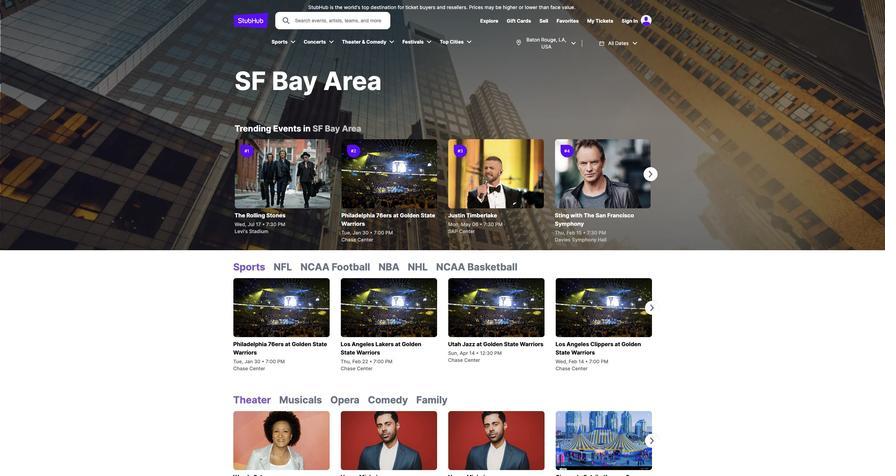 Task type: locate. For each thing, give the bounding box(es) containing it.
ncaa right nfl at bottom left
[[301, 261, 330, 273]]

theater
[[342, 39, 361, 45], [233, 394, 271, 406]]

0 horizontal spatial philadelphia 76ers at golden state warriors tue, jan 30 • 7:00 pm chase center
[[233, 341, 327, 372]]

1 horizontal spatial theater
[[342, 39, 361, 45]]

1 vertical spatial philadelphia 76ers at golden state warriors tue, jan 30 • 7:00 pm chase center
[[233, 341, 327, 372]]

value.
[[562, 4, 576, 10]]

0 horizontal spatial 30
[[254, 359, 261, 365]]

pm
[[278, 221, 286, 227], [496, 221, 503, 227], [386, 230, 393, 236], [599, 230, 607, 236], [495, 350, 502, 356], [278, 359, 285, 365], [385, 359, 393, 365], [601, 359, 609, 365]]

• inside the rolling stones wed, jul 17 • 7:30 pm levi's stadium
[[262, 221, 265, 227]]

ncaa
[[301, 261, 330, 273], [437, 261, 466, 273]]

stubhub
[[309, 4, 329, 10]]

festivals link
[[399, 34, 427, 50]]

at
[[394, 212, 399, 219], [285, 341, 291, 348], [395, 341, 401, 348], [477, 341, 482, 348], [615, 341, 621, 348]]

Search events, artists, teams, and more field
[[295, 17, 384, 24]]

feb inside the los angeles clippers at golden state warriors wed, feb 14 • 7:00 pm chase center
[[569, 359, 578, 365]]

state inside the los angeles clippers at golden state warriors wed, feb 14 • 7:00 pm chase center
[[556, 349, 571, 356]]

#3
[[458, 148, 463, 154]]

the inside the rolling stones wed, jul 17 • 7:30 pm levi's stadium
[[235, 212, 245, 219]]

los for los angeles lakers at golden state warriors
[[341, 341, 351, 348]]

1 horizontal spatial los
[[556, 341, 566, 348]]

philadelphia 76ers at golden state warriors tue, jan 30 • 7:00 pm chase center
[[342, 212, 436, 243], [233, 341, 327, 372]]

pm inside the utah jazz at golden state warriors sun, apr 14 • 12:30 pm chase center
[[495, 350, 502, 356]]

cards
[[517, 18, 532, 24]]

sap
[[449, 228, 458, 234]]

thu, up davies
[[555, 230, 566, 236]]

los
[[341, 341, 351, 348], [556, 341, 566, 348]]

0 vertical spatial tue,
[[342, 230, 352, 236]]

the left san
[[584, 212, 595, 219]]

1 vertical spatial thu,
[[341, 359, 351, 365]]

• inside los angeles lakers at golden state warriors thu, feb 22 • 7:00 pm chase center
[[370, 359, 372, 365]]

12:30
[[480, 350, 493, 356]]

0 vertical spatial wed,
[[235, 221, 247, 227]]

0 horizontal spatial philadelphia
[[233, 341, 267, 348]]

1 horizontal spatial jan
[[353, 230, 361, 236]]

7:30 right 15
[[588, 230, 598, 236]]

angeles for lakers
[[352, 341, 375, 348]]

0 horizontal spatial the
[[235, 212, 245, 219]]

wed, inside the los angeles clippers at golden state warriors wed, feb 14 • 7:00 pm chase center
[[556, 359, 568, 365]]

1 los from the left
[[341, 341, 351, 348]]

football
[[332, 261, 370, 273]]

0 vertical spatial theater
[[342, 39, 361, 45]]

ncaa football
[[301, 261, 370, 273]]

sports left 'concerts' "link"
[[272, 39, 288, 45]]

15
[[577, 230, 582, 236]]

chase inside the los angeles clippers at golden state warriors wed, feb 14 • 7:00 pm chase center
[[556, 366, 571, 372]]

timberlake
[[467, 212, 498, 219]]

warriors inside los angeles lakers at golden state warriors thu, feb 22 • 7:00 pm chase center
[[357, 349, 381, 356]]

1 horizontal spatial 76ers
[[377, 212, 392, 219]]

the
[[235, 212, 245, 219], [584, 212, 595, 219]]

angeles left clippers
[[567, 341, 590, 348]]

world's
[[344, 4, 361, 10]]

1 angeles from the left
[[352, 341, 375, 348]]

my
[[588, 18, 595, 24]]

my tickets link
[[588, 18, 614, 24]]

at inside the utah jazz at golden state warriors sun, apr 14 • 12:30 pm chase center
[[477, 341, 482, 348]]

angeles inside the los angeles clippers at golden state warriors wed, feb 14 • 7:00 pm chase center
[[567, 341, 590, 348]]

0 vertical spatial thu,
[[555, 230, 566, 236]]

1 vertical spatial comedy
[[368, 394, 408, 406]]

state
[[421, 212, 436, 219], [313, 341, 327, 348], [505, 341, 519, 348], [341, 349, 356, 356], [556, 349, 571, 356]]

sign in
[[622, 18, 639, 24]]

0 horizontal spatial 14
[[470, 350, 475, 356]]

7:30 down timberlake
[[484, 221, 494, 227]]

top
[[362, 4, 370, 10]]

pm inside the los angeles clippers at golden state warriors wed, feb 14 • 7:00 pm chase center
[[601, 359, 609, 365]]

los inside the los angeles clippers at golden state warriors wed, feb 14 • 7:00 pm chase center
[[556, 341, 566, 348]]

0 vertical spatial 76ers
[[377, 212, 392, 219]]

0 horizontal spatial sports
[[233, 261, 266, 273]]

symphony down 15
[[572, 237, 597, 243]]

0 vertical spatial philadelphia 76ers at golden state warriors tue, jan 30 • 7:00 pm chase center
[[342, 212, 436, 243]]

76ers
[[377, 212, 392, 219], [268, 341, 284, 348]]

warriors inside the los angeles clippers at golden state warriors wed, feb 14 • 7:00 pm chase center
[[572, 349, 596, 356]]

feb inside sting with the san francisco symphony thu, feb 15 • 7:30 pm davies symphony hall
[[567, 230, 576, 236]]

lakers
[[376, 341, 394, 348]]

jul
[[248, 221, 255, 227]]

1 horizontal spatial thu,
[[555, 230, 566, 236]]

0 horizontal spatial ncaa
[[301, 261, 330, 273]]

chase inside los angeles lakers at golden state warriors thu, feb 22 • 7:00 pm chase center
[[341, 366, 356, 372]]

1 vertical spatial 14
[[579, 359, 585, 365]]

gift
[[507, 18, 516, 24]]

sports link
[[268, 34, 291, 50]]

0 vertical spatial 14
[[470, 350, 475, 356]]

7:30 inside sting with the san francisco symphony thu, feb 15 • 7:30 pm davies symphony hall
[[588, 230, 598, 236]]

1 horizontal spatial 7:30
[[484, 221, 494, 227]]

philadelphia
[[342, 212, 375, 219], [233, 341, 267, 348]]

rolling
[[247, 212, 265, 219]]

0 vertical spatial jan
[[353, 230, 361, 236]]

angeles inside los angeles lakers at golden state warriors thu, feb 22 • 7:00 pm chase center
[[352, 341, 375, 348]]

wed,
[[235, 221, 247, 227], [556, 359, 568, 365]]

my tickets
[[588, 18, 614, 24]]

0 vertical spatial philadelphia
[[342, 212, 375, 219]]

0 horizontal spatial theater
[[233, 394, 271, 406]]

face
[[551, 4, 561, 10]]

7:00 inside los angeles lakers at golden state warriors thu, feb 22 • 7:00 pm chase center
[[374, 359, 384, 365]]

1 horizontal spatial philadelphia 76ers at golden state warriors tue, jan 30 • 7:00 pm chase center
[[342, 212, 436, 243]]

golden
[[400, 212, 420, 219], [292, 341, 312, 348], [402, 341, 422, 348], [484, 341, 503, 348], [622, 341, 642, 348]]

sports left nfl at bottom left
[[233, 261, 266, 273]]

thu, inside sting with the san francisco symphony thu, feb 15 • 7:30 pm davies symphony hall
[[555, 230, 566, 236]]

1 horizontal spatial sports
[[272, 39, 288, 45]]

1 horizontal spatial 14
[[579, 359, 585, 365]]

1 vertical spatial 76ers
[[268, 341, 284, 348]]

2 ncaa from the left
[[437, 261, 466, 273]]

0 vertical spatial sports
[[272, 39, 288, 45]]

ncaa for ncaa basketball
[[437, 261, 466, 273]]

0 horizontal spatial los
[[341, 341, 351, 348]]

0 horizontal spatial 7:30
[[266, 221, 277, 227]]

cities
[[450, 39, 464, 45]]

1 horizontal spatial angeles
[[567, 341, 590, 348]]

favorites link
[[557, 18, 579, 24]]

7:30 inside "justin timberlake mon, may 06 • 7:30 pm sap center"
[[484, 221, 494, 227]]

all
[[609, 40, 614, 46]]

jan
[[353, 230, 361, 236], [245, 359, 253, 365]]

los inside los angeles lakers at golden state warriors thu, feb 22 • 7:00 pm chase center
[[341, 341, 351, 348]]

the inside sting with the san francisco symphony thu, feb 15 • 7:30 pm davies symphony hall
[[584, 212, 595, 219]]

jazz
[[463, 341, 476, 348]]

7:00
[[374, 230, 385, 236], [266, 359, 276, 365], [374, 359, 384, 365], [590, 359, 600, 365]]

7:30 down stones
[[266, 221, 277, 227]]

or
[[519, 4, 524, 10]]

bay
[[272, 66, 318, 96]]

for
[[398, 4, 405, 10]]

sell link
[[540, 18, 549, 24]]

7:30 inside the rolling stones wed, jul 17 • 7:30 pm levi's stadium
[[266, 221, 277, 227]]

symphony down with
[[555, 220, 585, 227]]

wed, inside the rolling stones wed, jul 17 • 7:30 pm levi's stadium
[[235, 221, 247, 227]]

favorites
[[557, 18, 579, 24]]

0 horizontal spatial jan
[[245, 359, 253, 365]]

sports
[[272, 39, 288, 45], [233, 261, 266, 273]]

14
[[470, 350, 475, 356], [579, 359, 585, 365]]

&
[[362, 39, 366, 45]]

1 horizontal spatial ncaa
[[437, 261, 466, 273]]

7:00 inside the los angeles clippers at golden state warriors wed, feb 14 • 7:00 pm chase center
[[590, 359, 600, 365]]

1 ncaa from the left
[[301, 261, 330, 273]]

1 vertical spatial tue,
[[233, 359, 243, 365]]

2 the from the left
[[584, 212, 595, 219]]

0 horizontal spatial wed,
[[235, 221, 247, 227]]

chase
[[342, 237, 357, 243], [449, 357, 463, 363], [233, 366, 248, 372], [341, 366, 356, 372], [556, 366, 571, 372]]

theater & comedy
[[342, 39, 387, 45]]

the left rolling
[[235, 212, 245, 219]]

higher
[[503, 4, 518, 10]]

events
[[273, 124, 302, 134]]

14 inside the los angeles clippers at golden state warriors wed, feb 14 • 7:00 pm chase center
[[579, 359, 585, 365]]

thu, left 22
[[341, 359, 351, 365]]

• inside sting with the san francisco symphony thu, feb 15 • 7:30 pm davies symphony hall
[[584, 230, 586, 236]]

ncaa right "nhl"
[[437, 261, 466, 273]]

2 angeles from the left
[[567, 341, 590, 348]]

1 horizontal spatial the
[[584, 212, 595, 219]]

stubhub image
[[233, 12, 268, 29]]

1 horizontal spatial tue,
[[342, 230, 352, 236]]

1 horizontal spatial wed,
[[556, 359, 568, 365]]

feb inside los angeles lakers at golden state warriors thu, feb 22 • 7:00 pm chase center
[[353, 359, 361, 365]]

feb for los angeles lakers at golden state warriors
[[353, 359, 361, 365]]

nfl
[[274, 261, 292, 273]]

opera
[[331, 394, 360, 406]]

explore link
[[481, 18, 499, 24]]

tue,
[[342, 230, 352, 236], [233, 359, 243, 365]]

angeles up 22
[[352, 341, 375, 348]]

stones
[[267, 212, 286, 219]]

7:30
[[266, 221, 277, 227], [484, 221, 494, 227], [588, 230, 598, 236]]

destination
[[371, 4, 397, 10]]

2 horizontal spatial 7:30
[[588, 230, 598, 236]]

0 horizontal spatial 76ers
[[268, 341, 284, 348]]

top cities link
[[437, 34, 467, 50]]

0 horizontal spatial thu,
[[341, 359, 351, 365]]

1 vertical spatial wed,
[[556, 359, 568, 365]]

0 vertical spatial 30
[[363, 230, 369, 236]]

1 vertical spatial theater
[[233, 394, 271, 406]]

#4
[[565, 148, 570, 154]]

0 horizontal spatial angeles
[[352, 341, 375, 348]]

theater for theater & comedy
[[342, 39, 361, 45]]

angeles
[[352, 341, 375, 348], [567, 341, 590, 348]]

•
[[262, 221, 265, 227], [480, 221, 483, 227], [370, 230, 373, 236], [584, 230, 586, 236], [477, 350, 479, 356], [262, 359, 265, 365], [370, 359, 372, 365], [586, 359, 589, 365]]

family
[[417, 394, 448, 406]]

2 los from the left
[[556, 341, 566, 348]]

1 the from the left
[[235, 212, 245, 219]]



Task type: describe. For each thing, give the bounding box(es) containing it.
#1
[[245, 148, 249, 154]]

sign
[[622, 18, 633, 24]]

explore
[[481, 18, 499, 24]]

gift cards
[[507, 18, 532, 24]]

1 vertical spatial jan
[[245, 359, 253, 365]]

dates
[[616, 40, 629, 46]]

all dates
[[609, 40, 629, 46]]

06
[[473, 221, 479, 227]]

1 vertical spatial 30
[[254, 359, 261, 365]]

golden inside the los angeles clippers at golden state warriors wed, feb 14 • 7:00 pm chase center
[[622, 341, 642, 348]]

los for los angeles clippers at golden state warriors
[[556, 341, 566, 348]]

baton rouge, la, usa
[[527, 37, 567, 50]]

tickets
[[596, 18, 614, 24]]

davies
[[555, 237, 571, 243]]

theater for theater
[[233, 394, 271, 406]]

apr
[[460, 350, 469, 356]]

justin timberlake mon, may 06 • 7:30 pm sap center
[[449, 212, 503, 234]]

francisco
[[608, 212, 635, 219]]

angeles for clippers
[[567, 341, 590, 348]]

the rolling stones wed, jul 17 • 7:30 pm levi's stadium
[[235, 212, 286, 234]]

san
[[596, 212, 607, 219]]

with
[[571, 212, 583, 219]]

rouge,
[[542, 37, 558, 43]]

golden inside the utah jazz at golden state warriors sun, apr 14 • 12:30 pm chase center
[[484, 341, 503, 348]]

baton rouge, la, usa button
[[513, 32, 580, 54]]

#2
[[351, 148, 357, 154]]

• inside the utah jazz at golden state warriors sun, apr 14 • 12:30 pm chase center
[[477, 350, 479, 356]]

is
[[330, 4, 334, 10]]

state inside the utah jazz at golden state warriors sun, apr 14 • 12:30 pm chase center
[[505, 341, 519, 348]]

1 vertical spatial symphony
[[572, 237, 597, 243]]

1 horizontal spatial 30
[[363, 230, 369, 236]]

at inside the los angeles clippers at golden state warriors wed, feb 14 • 7:00 pm chase center
[[615, 341, 621, 348]]

pm inside the rolling stones wed, jul 17 • 7:30 pm levi's stadium
[[278, 221, 286, 227]]

0 vertical spatial symphony
[[555, 220, 585, 227]]

trending events in
[[235, 124, 311, 134]]

golden inside los angeles lakers at golden state warriors thu, feb 22 • 7:00 pm chase center
[[402, 341, 422, 348]]

sting
[[555, 212, 570, 219]]

17
[[256, 221, 261, 227]]

center inside los angeles lakers at golden state warriors thu, feb 22 • 7:00 pm chase center
[[357, 366, 373, 372]]

sun,
[[449, 350, 459, 356]]

lower
[[525, 4, 538, 10]]

• inside the los angeles clippers at golden state warriors wed, feb 14 • 7:00 pm chase center
[[586, 359, 589, 365]]

thu, inside los angeles lakers at golden state warriors thu, feb 22 • 7:00 pm chase center
[[341, 359, 351, 365]]

mon,
[[449, 221, 460, 227]]

nba
[[379, 261, 400, 273]]

ticket
[[406, 4, 419, 10]]

sting with the san francisco symphony thu, feb 15 • 7:30 pm davies symphony hall
[[555, 212, 635, 243]]

0 vertical spatial comedy
[[367, 39, 387, 45]]

be
[[496, 4, 502, 10]]

the
[[335, 4, 343, 10]]

sell
[[540, 18, 549, 24]]

concerts link
[[300, 34, 329, 50]]

los angeles lakers at golden state warriors thu, feb 22 • 7:00 pm chase center
[[341, 341, 422, 372]]

utah
[[449, 341, 462, 348]]

pm inside sting with the san francisco symphony thu, feb 15 • 7:30 pm davies symphony hall
[[599, 230, 607, 236]]

stadium
[[249, 228, 269, 234]]

22
[[363, 359, 369, 365]]

stubhub is the world's top destination for ticket buyers and resellers. prices may be higher or lower than face value.
[[309, 4, 576, 10]]

sf bay area
[[235, 66, 382, 96]]

basketball
[[468, 261, 518, 273]]

than
[[539, 4, 550, 10]]

la,
[[559, 37, 567, 43]]

levi's
[[235, 228, 248, 234]]

trending
[[235, 124, 272, 134]]

chase inside the utah jazz at golden state warriors sun, apr 14 • 12:30 pm chase center
[[449, 357, 463, 363]]

center inside the los angeles clippers at golden state warriors wed, feb 14 • 7:00 pm chase center
[[572, 366, 588, 372]]

theater & comedy link
[[339, 34, 390, 50]]

hall
[[598, 237, 607, 243]]

feb for los angeles clippers at golden state warriors
[[569, 359, 578, 365]]

justin
[[449, 212, 466, 219]]

resellers.
[[447, 4, 468, 10]]

baton
[[527, 37, 540, 43]]

ncaa for ncaa football
[[301, 261, 330, 273]]

in
[[634, 18, 639, 24]]

top cities
[[440, 39, 464, 45]]

center inside "justin timberlake mon, may 06 • 7:30 pm sap center"
[[460, 228, 475, 234]]

1 vertical spatial philadelphia
[[233, 341, 267, 348]]

pm inside "justin timberlake mon, may 06 • 7:30 pm sap center"
[[496, 221, 503, 227]]

14 inside the utah jazz at golden state warriors sun, apr 14 • 12:30 pm chase center
[[470, 350, 475, 356]]

1 vertical spatial sports
[[233, 261, 266, 273]]

sign in link
[[622, 18, 639, 24]]

pm inside los angeles lakers at golden state warriors thu, feb 22 • 7:00 pm chase center
[[385, 359, 393, 365]]

0 horizontal spatial tue,
[[233, 359, 243, 365]]

state inside los angeles lakers at golden state warriors thu, feb 22 • 7:00 pm chase center
[[341, 349, 356, 356]]

prices
[[470, 4, 484, 10]]

area
[[324, 66, 382, 96]]

top
[[440, 39, 449, 45]]

buyers
[[420, 4, 436, 10]]

concerts
[[304, 39, 326, 45]]

and
[[437, 4, 446, 10]]

in
[[303, 124, 311, 134]]

utah jazz at golden state warriors sun, apr 14 • 12:30 pm chase center
[[449, 341, 544, 363]]

gift cards link
[[507, 18, 532, 24]]

musicals
[[280, 394, 322, 406]]

at inside los angeles lakers at golden state warriors thu, feb 22 • 7:00 pm chase center
[[395, 341, 401, 348]]

• inside "justin timberlake mon, may 06 • 7:30 pm sap center"
[[480, 221, 483, 227]]

clippers
[[591, 341, 614, 348]]

1 horizontal spatial philadelphia
[[342, 212, 375, 219]]

may
[[485, 4, 495, 10]]

warriors inside the utah jazz at golden state warriors sun, apr 14 • 12:30 pm chase center
[[520, 341, 544, 348]]

center inside the utah jazz at golden state warriors sun, apr 14 • 12:30 pm chase center
[[465, 357, 481, 363]]

may
[[461, 221, 471, 227]]



Task type: vqa. For each thing, say whether or not it's contained in the screenshot.
'Family'
yes



